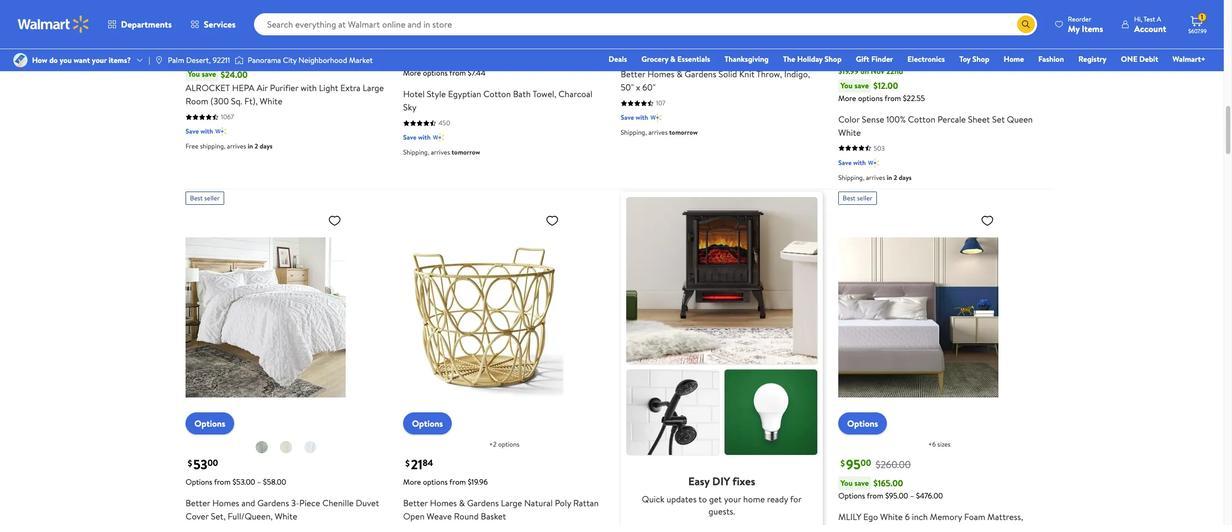 Task type: vqa. For each thing, say whether or not it's contained in the screenshot.
+6 sizes
yes



Task type: locate. For each thing, give the bounding box(es) containing it.
walmart plus image
[[215, 126, 226, 137], [433, 132, 444, 143], [868, 157, 879, 168]]

$ 19 97
[[623, 46, 650, 65]]

save for $59.99 walmart plus image
[[186, 127, 199, 136]]

with up shipping, arrives in 2 days
[[853, 158, 866, 167]]

0 vertical spatial large
[[363, 82, 384, 94]]

0 horizontal spatial shop
[[825, 54, 842, 65]]

save down the on
[[855, 80, 869, 91]]

large right extra
[[363, 82, 384, 94]]

1 horizontal spatial &
[[670, 54, 676, 65]]

sizes
[[938, 440, 951, 449]]

0 vertical spatial shipping, arrives tomorrow
[[621, 128, 698, 137]]

options up "84"
[[412, 417, 443, 430]]

with for walmart plus icon
[[636, 113, 648, 122]]

best seller down shipping, arrives in 2 days
[[843, 193, 873, 203]]

1 horizontal spatial shop
[[973, 54, 990, 65]]

58
[[861, 48, 871, 60]]

options link up 58
[[839, 3, 887, 25]]

$ left 11 at the left of page
[[405, 48, 410, 60]]

save down 95
[[855, 478, 869, 489]]

0 horizontal spatial –
[[257, 477, 261, 488]]

2 arctic white image from the left
[[884, 32, 897, 45]]

gardens inside better homes and gardens 3-piece chenille duvet cover set, full/queen, white
[[257, 497, 289, 509]]

1 vertical spatial in
[[887, 173, 892, 182]]

white inside you save $24.00 alrocket hepa air purifier with light extra large room (300 sq. ft), white
[[260, 95, 282, 107]]

1 horizontal spatial best
[[843, 193, 856, 203]]

alrocket hepa air purifier with light extra large room (300 sq. ft), white image
[[186, 0, 346, 17]]

and
[[242, 497, 255, 509]]

$ for 26
[[841, 48, 845, 60]]

options link up 97
[[621, 3, 670, 25]]

options up 74
[[412, 8, 443, 20]]

1 shop from the left
[[825, 54, 842, 65]]

1 vertical spatial shipping,
[[403, 148, 429, 157]]

hepa
[[232, 82, 255, 94]]

market
[[349, 55, 373, 66]]

more inside $ 26 58 $31.99 $19.99 on nov 22nd you save $12.00 more options from $22.55
[[839, 93, 856, 104]]

2 vertical spatial more
[[403, 477, 421, 488]]

save up shipping, arrives in 2 days
[[839, 158, 852, 167]]

0 vertical spatial mattress,
[[988, 511, 1023, 523]]

walmart plus image for 11
[[433, 132, 444, 143]]

2
[[255, 141, 258, 151], [894, 173, 898, 182]]

gift finder
[[856, 54, 893, 65]]

set,
[[211, 510, 226, 522]]

1 horizontal spatial –
[[910, 490, 914, 501]]

open
[[403, 510, 425, 522]]

options right +2 on the left of page
[[498, 440, 520, 449]]

$ left the 21
[[405, 457, 410, 469]]

0 horizontal spatial large
[[363, 82, 384, 94]]

light
[[319, 82, 338, 94]]

00 for 53
[[208, 457, 218, 469]]

from inside you save $165.00 options from $95.00 – $476.00
[[867, 490, 884, 501]]

0 vertical spatial more
[[403, 67, 421, 78]]

$59.99
[[244, 49, 272, 63]]

from down $12.00
[[885, 93, 901, 104]]

arrives down walmart plus icon
[[649, 128, 668, 137]]

white down "color"
[[839, 126, 861, 138]]

0 horizontal spatial arctic white image
[[449, 32, 462, 45]]

white down air
[[260, 95, 282, 107]]

holiday
[[797, 54, 823, 65]]

$ inside $ 95 00 $260.00
[[841, 457, 845, 469]]

more down the 21
[[403, 477, 421, 488]]

1 horizontal spatial gardens
[[467, 497, 499, 509]]

0 horizontal spatial days
[[260, 141, 273, 151]]

better for 53
[[186, 497, 210, 509]]

26
[[846, 46, 861, 65]]

to
[[699, 493, 707, 505]]

107
[[656, 98, 666, 108]]

74
[[420, 48, 430, 60]]

1 horizontal spatial homes
[[430, 497, 457, 509]]

1 horizontal spatial  image
[[155, 56, 163, 65]]

options for more options from $19.96
[[423, 477, 448, 488]]

options inside you save $165.00 options from $95.00 – $476.00
[[839, 490, 865, 501]]

options inside $ 26 58 $31.99 $19.99 on nov 22nd you save $12.00 more options from $22.55
[[858, 93, 883, 104]]

gardens inside better homes & gardens solid knit throw, indigo, 50" x 60"
[[685, 68, 717, 80]]

neighborhood
[[299, 55, 347, 66]]

more down 11 at the left of page
[[403, 67, 421, 78]]

$ 21 84
[[405, 455, 433, 474]]

more for 11
[[403, 67, 421, 78]]

2 horizontal spatial gardens
[[685, 68, 717, 80]]

options up 58
[[847, 8, 878, 20]]

$ left 35
[[210, 48, 214, 60]]

homes inside better homes & gardens solid knit throw, indigo, 50" x 60"
[[648, 68, 675, 80]]

homes up set,
[[212, 497, 239, 509]]

2 vertical spatial in
[[930, 524, 936, 525]]

1067
[[221, 112, 234, 122]]

 image left "how"
[[13, 53, 28, 67]]

better inside better homes and gardens 3-piece chenille duvet cover set, full/queen, white
[[186, 497, 210, 509]]

save up alrocket
[[202, 69, 216, 80]]

white inside mlily ego white 6 inch memory foam mattress, twin size mattress, bed in a box
[[880, 511, 903, 523]]

1 vertical spatial your
[[724, 493, 741, 505]]

0 horizontal spatial walmart plus image
[[215, 126, 226, 137]]

1 horizontal spatial seller
[[857, 193, 873, 203]]

& for better homes & gardens large natural poly rattan open weave round basket
[[459, 497, 465, 509]]

options down 53
[[186, 477, 212, 488]]

with left walmart plus icon
[[636, 113, 648, 122]]

options up style
[[423, 67, 448, 78]]

best for 53
[[190, 193, 203, 203]]

homes
[[648, 68, 675, 80], [212, 497, 239, 509], [430, 497, 457, 509]]

0 horizontal spatial your
[[92, 55, 107, 66]]

options
[[423, 67, 448, 78], [858, 93, 883, 104], [498, 440, 520, 449], [423, 477, 448, 488]]

$ for 53
[[188, 457, 192, 469]]

0 horizontal spatial 00
[[208, 457, 218, 469]]

deep green image
[[703, 32, 716, 45]]

arrives down 450
[[431, 148, 450, 157]]

save for the right walmart plus image
[[839, 158, 852, 167]]

save inside you save $24.00 alrocket hepa air purifier with light extra large room (300 sq. ft), white
[[202, 69, 216, 80]]

2 horizontal spatial in
[[930, 524, 936, 525]]

account
[[1135, 22, 1167, 35]]

cotton left bath
[[484, 88, 511, 100]]

you
[[60, 55, 72, 66]]

rattan
[[573, 497, 599, 509]]

best down shipping, arrives in 2 days
[[843, 193, 856, 203]]

gardens up basket
[[467, 497, 499, 509]]

00 inside $ 53 00
[[208, 457, 218, 469]]

options link up 95
[[839, 412, 887, 435]]

cotton
[[484, 88, 511, 100], [908, 113, 936, 125]]

indigo image
[[727, 32, 740, 45]]

1 vertical spatial more
[[839, 93, 856, 104]]

1 horizontal spatial 2
[[894, 173, 898, 182]]

options link for 19
[[621, 3, 670, 25]]

from down $165.00
[[867, 490, 884, 501]]

items
[[1082, 22, 1104, 35]]

white down the '3-' on the left of the page
[[275, 510, 297, 522]]

you down desert,
[[188, 69, 200, 80]]

00 for 95
[[861, 457, 872, 469]]

options up $ 53 00
[[194, 417, 225, 430]]

1 vertical spatial mattress,
[[875, 524, 910, 525]]

large inside better homes & gardens large natural poly rattan open weave round basket
[[501, 497, 522, 509]]

& right grocery
[[670, 54, 676, 65]]

0 horizontal spatial shipping, arrives tomorrow
[[403, 148, 480, 157]]

charcoal image
[[678, 32, 692, 45]]

better up open
[[403, 497, 428, 509]]

mattress, right foam
[[988, 511, 1023, 523]]

seller down shipping,
[[204, 193, 220, 203]]

better up cover
[[186, 497, 210, 509]]

arctic white image left birchwood icon
[[449, 32, 462, 45]]

0 horizontal spatial gardens
[[257, 497, 289, 509]]

1 vertical spatial 2
[[894, 173, 898, 182]]

1 horizontal spatial walmart plus image
[[433, 132, 444, 143]]

1 vertical spatial days
[[899, 173, 912, 182]]

60"
[[643, 81, 656, 93]]

& up round
[[459, 497, 465, 509]]

thanksgiving
[[725, 54, 769, 65]]

reorder
[[1068, 14, 1092, 23]]

homes for 53
[[212, 497, 239, 509]]

1 00 from the left
[[208, 457, 218, 469]]

walmart+ link
[[1168, 53, 1211, 65]]

 image
[[235, 55, 243, 66]]

3-
[[291, 497, 299, 509]]

you for $24.00
[[188, 69, 200, 80]]

with
[[301, 82, 317, 94], [636, 113, 648, 122], [200, 127, 213, 136], [418, 133, 431, 142], [853, 158, 866, 167]]

you inside you save $165.00 options from $95.00 – $476.00
[[841, 478, 853, 489]]

now $ 35 99 $59.99
[[186, 46, 272, 65]]

you down 95
[[841, 478, 853, 489]]

$58.00
[[263, 477, 286, 488]]

92211
[[213, 55, 230, 66]]

0 horizontal spatial in
[[248, 141, 253, 151]]

0 vertical spatial your
[[92, 55, 107, 66]]

seller down shipping, arrives in 2 days
[[857, 193, 873, 203]]

$ inside $ 26 58 $31.99 $19.99 on nov 22nd you save $12.00 more options from $22.55
[[841, 48, 845, 60]]

you inside $ 26 58 $31.99 $19.99 on nov 22nd you save $12.00 more options from $22.55
[[841, 80, 853, 91]]

1 best seller from the left
[[190, 193, 220, 203]]

homes inside better homes and gardens 3-piece chenille duvet cover set, full/queen, white
[[212, 497, 239, 509]]

$ inside the $ 11 74
[[405, 48, 410, 60]]

save for $24.00
[[202, 69, 216, 80]]

 image right |
[[155, 56, 163, 65]]

0 vertical spatial days
[[260, 141, 273, 151]]

options down "84"
[[423, 477, 448, 488]]

walmart plus image
[[651, 112, 662, 123]]

homes for 21
[[430, 497, 457, 509]]

home
[[1004, 54, 1024, 65]]

$ for 11
[[405, 48, 410, 60]]

$ left 53
[[188, 457, 192, 469]]

save
[[202, 69, 216, 80], [855, 80, 869, 91], [855, 478, 869, 489]]

0 horizontal spatial best seller
[[190, 193, 220, 203]]

2 vertical spatial &
[[459, 497, 465, 509]]

$ left 26
[[841, 48, 845, 60]]

&
[[670, 54, 676, 65], [677, 68, 683, 80], [459, 497, 465, 509]]

mlily ego white 6 inch memory foam mattress, twin size mattress, bed in a box image
[[839, 209, 999, 426]]

$ 26 58 $31.99 $19.99 on nov 22nd you save $12.00 more options from $22.55
[[839, 46, 925, 104]]

sense
[[862, 113, 884, 125]]

arrives right shipping,
[[227, 141, 246, 151]]

0 horizontal spatial seller
[[204, 193, 220, 203]]

mattress,
[[988, 511, 1023, 523], [875, 524, 910, 525]]

easy diy fixes. quick updates to get your home ready for guests. shop now. image
[[621, 191, 823, 461]]

1 horizontal spatial your
[[724, 493, 741, 505]]

options for +2 options
[[498, 440, 520, 449]]

memory
[[930, 511, 962, 523]]

you inside you save $24.00 alrocket hepa air purifier with light extra large room (300 sq. ft), white
[[188, 69, 200, 80]]

better inside better homes & gardens large natural poly rattan open weave round basket
[[403, 497, 428, 509]]

00 left '$260.00'
[[861, 457, 872, 469]]

$ inside $ 21 84
[[405, 457, 410, 469]]

2 best seller from the left
[[843, 193, 873, 203]]

diy
[[712, 474, 730, 489]]

save
[[621, 113, 634, 122], [186, 127, 199, 136], [403, 133, 417, 142], [839, 158, 852, 167]]

tomorrow
[[669, 128, 698, 137], [452, 148, 480, 157]]

0 vertical spatial &
[[670, 54, 676, 65]]

desert,
[[186, 55, 211, 66]]

palm
[[168, 55, 184, 66]]

mattress, down 6
[[875, 524, 910, 525]]

gray image
[[255, 441, 268, 454]]

& inside better homes & gardens large natural poly rattan open weave round basket
[[459, 497, 465, 509]]

shipping, arrives tomorrow down walmart plus icon
[[621, 128, 698, 137]]

more for 21
[[403, 477, 421, 488]]

0 horizontal spatial 2
[[255, 141, 258, 151]]

twin
[[839, 524, 856, 525]]

sheet
[[968, 113, 990, 125]]

gardens down essentials
[[685, 68, 717, 80]]

from inside $ 26 58 $31.99 $19.99 on nov 22nd you save $12.00 more options from $22.55
[[885, 93, 901, 104]]

2 vertical spatial shipping,
[[839, 173, 865, 182]]

cotton inside color sense 100% cotton percale sheet set queen white
[[908, 113, 936, 125]]

walmart plus image down 450
[[433, 132, 444, 143]]

save left walmart plus icon
[[621, 113, 634, 122]]

– right $53.00
[[257, 477, 261, 488]]

your right want
[[92, 55, 107, 66]]

shipping, arrives tomorrow down 450
[[403, 148, 480, 157]]

& inside better homes & gardens solid knit throw, indigo, 50" x 60"
[[677, 68, 683, 80]]

options up 97
[[630, 8, 661, 20]]

one
[[1121, 54, 1138, 65]]

2 horizontal spatial better
[[621, 68, 646, 80]]

hotel style egyptian cotton bath towel, charcoal sky image
[[403, 0, 563, 17]]

– inside you save $165.00 options from $95.00 – $476.00
[[910, 490, 914, 501]]

save up "free"
[[186, 127, 199, 136]]

how do you want your items?
[[32, 55, 131, 66]]

1 horizontal spatial shipping,
[[621, 128, 647, 137]]

with up shipping,
[[200, 127, 213, 136]]

better up x
[[621, 68, 646, 80]]

$607.99
[[1189, 27, 1207, 35]]

$ 11 74
[[405, 46, 430, 65]]

options down $12.00
[[858, 93, 883, 104]]

1 arctic white image from the left
[[449, 32, 462, 45]]

best down "free"
[[190, 193, 203, 203]]

save inside $ 26 58 $31.99 $19.99 on nov 22nd you save $12.00 more options from $22.55
[[855, 80, 869, 91]]

better for 21
[[403, 497, 428, 509]]

save inside you save $165.00 options from $95.00 – $476.00
[[855, 478, 869, 489]]

0 horizontal spatial mattress,
[[875, 524, 910, 525]]

1 vertical spatial &
[[677, 68, 683, 80]]

best seller down shipping,
[[190, 193, 220, 203]]

cotton for 100%
[[908, 113, 936, 125]]

options link up "84"
[[403, 412, 452, 435]]

mlily ego white 6 inch memory foam mattress, twin size mattress, bed in a box
[[839, 511, 1023, 525]]

better homes and gardens 3-piece chenille duvet cover set, full/queen, white
[[186, 497, 379, 522]]

$31.99
[[875, 49, 901, 63]]

$476.00
[[916, 490, 943, 501]]

homes inside better homes & gardens large natural poly rattan open weave round basket
[[430, 497, 457, 509]]

1 horizontal spatial cotton
[[908, 113, 936, 125]]

how
[[32, 55, 47, 66]]

& down grocery & essentials
[[677, 68, 683, 80]]

$ inside the $ 19 97
[[623, 48, 628, 60]]

1 horizontal spatial large
[[501, 497, 522, 509]]

homes up "weave"
[[430, 497, 457, 509]]

$ left 19
[[623, 48, 628, 60]]

options up mlily
[[839, 490, 865, 501]]

1
[[1201, 12, 1204, 22]]

1 horizontal spatial arctic white image
[[884, 32, 897, 45]]

0 horizontal spatial cotton
[[484, 88, 511, 100]]

 image
[[13, 53, 28, 67], [155, 56, 163, 65]]

large
[[363, 82, 384, 94], [501, 497, 522, 509]]

more up "color"
[[839, 93, 856, 104]]

want
[[74, 55, 90, 66]]

options from $53.00 – $58.00
[[186, 477, 286, 488]]

gardens inside better homes & gardens large natural poly rattan open weave round basket
[[467, 497, 499, 509]]

x
[[636, 81, 640, 93]]

0 vertical spatial cotton
[[484, 88, 511, 100]]

1 horizontal spatial shipping, arrives tomorrow
[[621, 128, 698, 137]]

1 vertical spatial tomorrow
[[452, 148, 480, 157]]

1 best from the left
[[190, 193, 203, 203]]

0 horizontal spatial tomorrow
[[452, 148, 480, 157]]

deals
[[609, 54, 627, 65]]

2 horizontal spatial homes
[[648, 68, 675, 80]]

with left light
[[301, 82, 317, 94]]

gift finder link
[[851, 53, 898, 65]]

white inside color sense 100% cotton percale sheet set queen white
[[839, 126, 861, 138]]

Walmart Site-Wide search field
[[254, 13, 1037, 35]]

add to cart image
[[190, 8, 203, 21]]

0 horizontal spatial better
[[186, 497, 210, 509]]

more options from $19.96
[[403, 477, 488, 488]]

0 horizontal spatial best
[[190, 193, 203, 203]]

cotton inside hotel style egyptian cotton bath towel, charcoal sky
[[484, 88, 511, 100]]

6
[[905, 511, 910, 523]]

$ left 95
[[841, 457, 845, 469]]

1 horizontal spatial best seller
[[843, 193, 873, 203]]

$ for 21
[[405, 457, 410, 469]]

options link up 74
[[403, 3, 452, 25]]

items?
[[109, 55, 131, 66]]

2 seller from the left
[[857, 193, 873, 203]]

better
[[621, 68, 646, 80], [186, 497, 210, 509], [403, 497, 428, 509]]

essentials
[[678, 54, 710, 65]]

0 horizontal spatial  image
[[13, 53, 28, 67]]

gardens down "$58.00"
[[257, 497, 289, 509]]

the
[[783, 54, 796, 65]]

00 inside $ 95 00 $260.00
[[861, 457, 872, 469]]

walmart plus image down 1067
[[215, 126, 226, 137]]

1 vertical spatial shipping, arrives tomorrow
[[403, 148, 480, 157]]

1 seller from the left
[[204, 193, 220, 203]]

$ inside $ 53 00
[[188, 457, 192, 469]]

2 00 from the left
[[861, 457, 872, 469]]

1 horizontal spatial mattress,
[[988, 511, 1023, 523]]

homes down grocery
[[648, 68, 675, 80]]

0 horizontal spatial homes
[[212, 497, 239, 509]]

$260.00
[[876, 458, 911, 472]]

arctic white image
[[449, 32, 462, 45], [884, 32, 897, 45]]

your right get on the right of page
[[724, 493, 741, 505]]

full/queen,
[[228, 510, 273, 522]]

1 vertical spatial –
[[910, 490, 914, 501]]

shop right toy
[[973, 54, 990, 65]]

1 vertical spatial cotton
[[908, 113, 936, 125]]

00 up options from $53.00 – $58.00
[[208, 457, 218, 469]]

shop up $19.99
[[825, 54, 842, 65]]

knit
[[739, 68, 755, 80]]

walmart plus image up shipping, arrives in 2 days
[[868, 157, 879, 168]]

cotton down $22.55
[[908, 113, 936, 125]]

1 horizontal spatial better
[[403, 497, 428, 509]]

save down sky
[[403, 133, 417, 142]]

purifier
[[270, 82, 298, 94]]

1 horizontal spatial in
[[887, 173, 892, 182]]

1 vertical spatial large
[[501, 497, 522, 509]]

large up basket
[[501, 497, 522, 509]]

panorama city neighborhood market
[[248, 55, 373, 66]]

99
[[230, 48, 239, 60]]

0 vertical spatial tomorrow
[[669, 128, 698, 137]]

charcoal
[[559, 88, 593, 100]]

$7.44
[[468, 67, 486, 78]]

– right $95.00
[[910, 490, 914, 501]]

1 horizontal spatial 00
[[861, 457, 872, 469]]

with down hotel
[[418, 133, 431, 142]]

arctic white image up $31.99
[[884, 32, 897, 45]]

2 best from the left
[[843, 193, 856, 203]]

white left 6
[[880, 511, 903, 523]]

2 horizontal spatial &
[[677, 68, 683, 80]]

0 horizontal spatial &
[[459, 497, 465, 509]]



Task type: describe. For each thing, give the bounding box(es) containing it.
450
[[439, 118, 450, 128]]

0 vertical spatial –
[[257, 477, 261, 488]]

color sense 100% cotton percale sheet set queen white image
[[839, 0, 999, 17]]

ego
[[864, 511, 878, 523]]

gardens for 53
[[257, 497, 289, 509]]

reorder my items
[[1068, 14, 1104, 35]]

$ 53 00
[[188, 455, 218, 474]]

2 horizontal spatial shipping,
[[839, 173, 865, 182]]

grocery & essentials link
[[637, 53, 715, 65]]

save with down sky
[[403, 133, 431, 142]]

503
[[874, 143, 885, 153]]

better inside better homes & gardens solid knit throw, indigo, 50" x 60"
[[621, 68, 646, 80]]

options link for $31.99
[[839, 3, 887, 25]]

in inside mlily ego white 6 inch memory foam mattress, twin size mattress, bed in a box
[[930, 524, 936, 525]]

with for $59.99 walmart plus image
[[200, 127, 213, 136]]

guests.
[[709, 505, 735, 517]]

ivory image
[[280, 441, 293, 454]]

towel,
[[533, 88, 557, 100]]

options link for 21
[[403, 412, 452, 435]]

with for the right walmart plus image
[[853, 158, 866, 167]]

seller for 53
[[204, 193, 220, 203]]

arctic white image for 11
[[449, 32, 462, 45]]

better homes & gardens solid knit throw, indigo, 50" x 60" image
[[621, 0, 781, 17]]

weave
[[427, 510, 452, 522]]

with for 11 walmart plus image
[[418, 133, 431, 142]]

0 horizontal spatial shipping,
[[403, 148, 429, 157]]

papyrus image
[[751, 32, 765, 45]]

free shipping, arrives in 2 days
[[186, 141, 273, 151]]

with inside you save $24.00 alrocket hepa air purifier with light extra large room (300 sq. ft), white
[[301, 82, 317, 94]]

$12.00
[[874, 80, 898, 92]]

save with up shipping, arrives in 2 days
[[839, 158, 866, 167]]

extra
[[341, 82, 361, 94]]

1 horizontal spatial tomorrow
[[669, 128, 698, 137]]

toy
[[960, 54, 971, 65]]

 image for palm
[[155, 56, 163, 65]]

& for better homes & gardens solid knit throw, indigo, 50" x 60"
[[677, 68, 683, 80]]

+6 sizes
[[929, 440, 951, 449]]

your inside the easy diy fixes quick updates to get your home ready for guests.
[[724, 493, 741, 505]]

add to favorites list, mlily ego white 6 inch memory foam mattress, twin size mattress, bed in a box image
[[981, 214, 994, 227]]

better homes and gardens 3-piece chenille duvet cover set, full/queen, white image
[[186, 209, 346, 426]]

1 horizontal spatial days
[[899, 173, 912, 182]]

save with up "free"
[[186, 127, 213, 136]]

white inside better homes and gardens 3-piece chenille duvet cover set, full/queen, white
[[275, 510, 297, 522]]

dark gray image
[[933, 32, 946, 45]]

palm desert, 92211
[[168, 55, 230, 66]]

the holiday shop
[[783, 54, 842, 65]]

best for $260.00
[[843, 193, 856, 203]]

35
[[215, 46, 230, 65]]

hi,
[[1135, 14, 1143, 23]]

gardens for 21
[[467, 497, 499, 509]]

save for $165.00
[[855, 478, 869, 489]]

+2
[[489, 440, 497, 449]]

electronics link
[[903, 53, 950, 65]]

search icon image
[[1022, 20, 1031, 29]]

registry link
[[1074, 53, 1112, 65]]

50"
[[621, 81, 634, 93]]

add to favorites list, better homes and gardens 3-piece chenille duvet cover set, full/queen, white image
[[328, 214, 341, 227]]

walmart plus image for $59.99
[[215, 126, 226, 137]]

you save $24.00 alrocket hepa air purifier with light extra large room (300 sq. ft), white
[[186, 68, 384, 107]]

departments
[[121, 18, 172, 30]]

mlily
[[839, 511, 861, 523]]

color
[[839, 113, 860, 125]]

$165.00
[[874, 477, 903, 490]]

electronics
[[908, 54, 945, 65]]

97
[[641, 48, 650, 60]]

better homes & gardens large natural poly rattan open weave round basket image
[[403, 209, 563, 426]]

hotel
[[403, 88, 425, 100]]

best seller for $260.00
[[843, 193, 873, 203]]

round
[[454, 510, 479, 522]]

options for more options from $7.44
[[423, 67, 448, 78]]

2 horizontal spatial walmart plus image
[[868, 157, 879, 168]]

$19.96
[[468, 477, 488, 488]]

ivory image
[[957, 32, 970, 45]]

from left $53.00
[[214, 477, 231, 488]]

Search search field
[[254, 13, 1037, 35]]

size
[[858, 524, 873, 525]]

birchwood image
[[473, 32, 486, 45]]

100%
[[887, 113, 906, 125]]

ft),
[[244, 95, 258, 107]]

$ for 95
[[841, 457, 845, 469]]

charcoal sky image
[[498, 32, 511, 45]]

toy shop
[[960, 54, 990, 65]]

$ for 19
[[623, 48, 628, 60]]

marine deep image
[[522, 32, 535, 45]]

set
[[992, 113, 1005, 125]]

+2 options
[[489, 440, 520, 449]]

sky
[[403, 101, 417, 113]]

now
[[186, 49, 208, 64]]

box
[[945, 524, 959, 525]]

poly
[[555, 497, 571, 509]]

options up 95
[[847, 417, 878, 430]]

walmart image
[[18, 15, 89, 33]]

0 vertical spatial shipping,
[[621, 128, 647, 137]]

add to favorites list, better homes & gardens large natural poly rattan open weave round basket image
[[546, 214, 559, 227]]

save for 11 walmart plus image
[[403, 133, 417, 142]]

white image
[[304, 441, 317, 454]]

services button
[[181, 11, 245, 38]]

cover
[[186, 510, 209, 522]]

grocery & essentials
[[642, 54, 710, 65]]

thanksgiving link
[[720, 53, 774, 65]]

add
[[203, 8, 219, 20]]

save with left walmart plus icon
[[621, 113, 648, 122]]

options link up $ 53 00
[[186, 412, 234, 435]]

color sense 100% cotton percale sheet set queen white
[[839, 113, 1033, 138]]

piece
[[299, 497, 320, 509]]

from left $7.44
[[450, 67, 466, 78]]

inch
[[912, 511, 928, 523]]

0 vertical spatial in
[[248, 141, 253, 151]]

get
[[709, 493, 722, 505]]

arrives down 503
[[866, 173, 885, 182]]

easy
[[688, 474, 710, 489]]

shipping, arrives in 2 days
[[839, 173, 912, 182]]

foam
[[965, 511, 986, 523]]

you for $165.00
[[841, 478, 853, 489]]

seller for $260.00
[[857, 193, 873, 203]]

save for walmart plus icon
[[621, 113, 634, 122]]

from left $19.96
[[450, 477, 466, 488]]

0 vertical spatial 2
[[255, 141, 258, 151]]

large inside you save $24.00 alrocket hepa air purifier with light extra large room (300 sq. ft), white
[[363, 82, 384, 94]]

natural
[[524, 497, 553, 509]]

duvet
[[356, 497, 379, 509]]

options link for 11
[[403, 3, 452, 25]]

toy shop link
[[955, 53, 995, 65]]

+6
[[929, 440, 936, 449]]

updates
[[667, 493, 697, 505]]

$95.00
[[885, 490, 908, 501]]

2 shop from the left
[[973, 54, 990, 65]]

better homes & gardens solid knit throw, indigo, 50" x 60"
[[621, 68, 810, 93]]

 image for how
[[13, 53, 28, 67]]

hi, test a account
[[1135, 14, 1167, 35]]

egyptian
[[448, 88, 481, 100]]

home link
[[999, 53, 1029, 65]]

quick
[[642, 493, 665, 505]]

deals link
[[604, 53, 632, 65]]

chenille
[[322, 497, 354, 509]]

a
[[1157, 14, 1162, 23]]

$53.00
[[233, 477, 255, 488]]

cotton for egyptian
[[484, 88, 511, 100]]

best seller for 53
[[190, 193, 220, 203]]

$ inside the now $ 35 99 $59.99
[[210, 48, 214, 60]]

arctic white image for $31.99
[[884, 32, 897, 45]]

test
[[1144, 14, 1156, 23]]

for
[[790, 493, 802, 505]]

style
[[427, 88, 446, 100]]

blush image
[[909, 32, 922, 45]]

indigo,
[[784, 68, 810, 80]]

do
[[49, 55, 58, 66]]



